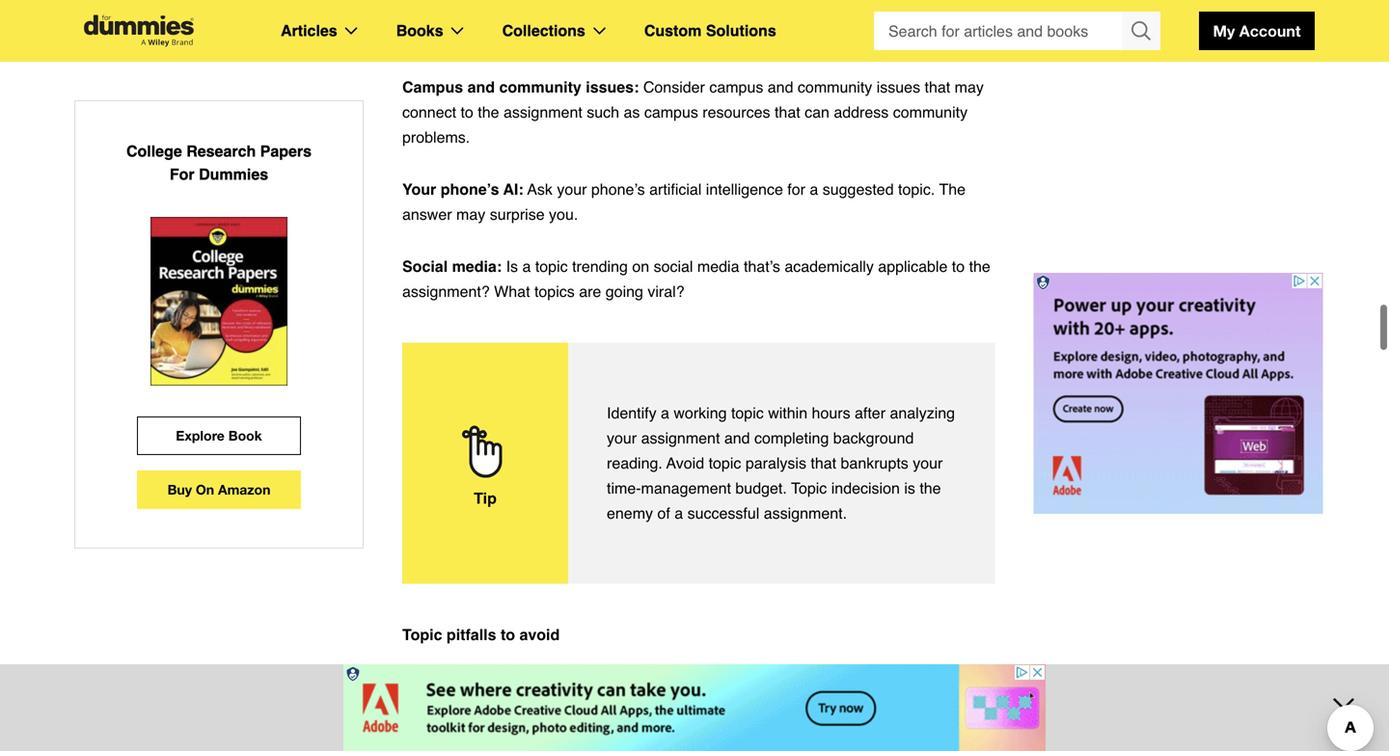 Task type: locate. For each thing, give the bounding box(es) containing it.
media:
[[452, 258, 502, 275]]

such inside consider campus and community issues that may connect to the assignment such as campus resources that can address community problems.
[[587, 103, 619, 121]]

your up answer
[[402, 180, 436, 198]]

1 horizontal spatial and
[[724, 429, 750, 447]]

a left suggested
[[810, 180, 818, 198]]

your down analyzing
[[913, 454, 943, 472]]

a up objectives, on the bottom right of the page
[[784, 692, 793, 709]]

topic left the 'within'
[[731, 404, 764, 422]]

for
[[787, 180, 805, 198], [833, 667, 851, 684], [619, 717, 637, 735]]

researching
[[507, 692, 588, 709]]

for up thesis.
[[833, 667, 851, 684]]

the down 'campus and community issues:'
[[478, 103, 499, 121]]

reading.
[[607, 454, 662, 472]]

0 vertical spatial assignment
[[503, 103, 582, 121]]

0 vertical spatial for
[[787, 180, 805, 198]]

topics down assignment,
[[888, 692, 928, 709]]

1 horizontal spatial may
[[955, 78, 984, 96]]

books
[[396, 22, 443, 40]]

2 phone's from the left
[[591, 180, 645, 198]]

1 vertical spatial topics
[[888, 692, 928, 709]]

for inside ask your phone's artificial intelligence for a suggested topic. the answer may surprise you.
[[787, 180, 805, 198]]

and right campus
[[467, 78, 495, 96]]

may inside consider campus and community issues that may connect to the assignment such as campus resources that can address community problems.
[[955, 78, 984, 96]]

topic up assignment.
[[791, 479, 827, 497]]

0 horizontal spatial for
[[619, 717, 637, 735]]

campus down consider on the top of the page
[[644, 103, 698, 121]]

after
[[855, 404, 886, 422]]

0 vertical spatial campus
[[709, 78, 763, 96]]

goal
[[438, 667, 467, 684]]

1 vertical spatial topic
[[731, 404, 764, 422]]

1 phone's from the left
[[441, 180, 499, 198]]

assignment
[[503, 103, 582, 121], [641, 429, 720, 447]]

0 vertical spatial topic
[[535, 258, 568, 275]]

campus and community issues:
[[402, 78, 639, 96]]

is
[[904, 479, 915, 497], [560, 667, 571, 684]]

as up includes
[[471, 667, 487, 684]]

the right indecision
[[920, 479, 941, 497]]

is inside your goal as a student is to fulfill your professor's expectations for the assignment, which includes researching scholarly evidence to argue a thesis. avoid topics that present unnecessary obstacles for achieving those objectives, such as the following:
[[560, 667, 571, 684]]

a right of
[[674, 505, 683, 522]]

is down bankrupts
[[904, 479, 915, 497]]

a up includes
[[492, 667, 500, 684]]

and down working
[[724, 429, 750, 447]]

such down thesis.
[[830, 717, 863, 735]]

and
[[467, 78, 495, 96], [768, 78, 793, 96], [724, 429, 750, 447]]

1 horizontal spatial avoid
[[845, 692, 883, 709]]

as
[[624, 103, 640, 121], [471, 667, 487, 684], [867, 717, 884, 735]]

your up you.
[[557, 180, 587, 198]]

avoid inside your goal as a student is to fulfill your professor's expectations for the assignment, which includes researching scholarly evidence to argue a thesis. avoid topics that present unnecessary obstacles for achieving those objectives, such as the following:
[[845, 692, 883, 709]]

such down issues:
[[587, 103, 619, 121]]

0 horizontal spatial assignment
[[503, 103, 582, 121]]

0 vertical spatial topics
[[534, 283, 575, 300]]

your
[[557, 180, 587, 198], [607, 429, 637, 447], [913, 454, 943, 472], [627, 667, 657, 684]]

the right applicable on the top
[[969, 258, 990, 275]]

evidence
[[657, 692, 719, 709]]

collections
[[502, 22, 585, 40]]

to inside 'is a topic trending on social media that's academically applicable to the assignment? what topics are going viral?'
[[952, 258, 965, 275]]

topics
[[534, 283, 575, 300], [888, 692, 928, 709]]

scholarly
[[592, 692, 653, 709]]

0 horizontal spatial phone's
[[441, 180, 499, 198]]

campus up resources
[[709, 78, 763, 96]]

your up scholarly
[[627, 667, 657, 684]]

and up resources
[[768, 78, 793, 96]]

solutions
[[706, 22, 776, 40]]

your up which
[[402, 667, 433, 684]]

community up can
[[798, 78, 872, 96]]

that left can
[[775, 103, 800, 121]]

the inside identify a working topic within hours after analyzing your assignment and completing background reading. avoid topic paralysis that bankrupts your time-management budget. topic indecision is the enemy of a successful assignment.
[[920, 479, 941, 497]]

management
[[641, 479, 731, 497]]

assignment down working
[[641, 429, 720, 447]]

2 horizontal spatial and
[[768, 78, 793, 96]]

the inside consider campus and community issues that may connect to the assignment such as campus resources that can address community problems.
[[478, 103, 499, 121]]

1 horizontal spatial for
[[787, 180, 805, 198]]

phone's left ai:
[[441, 180, 499, 198]]

are
[[579, 283, 601, 300]]

is up "researching"
[[560, 667, 571, 684]]

unnecessary
[[458, 717, 546, 735]]

to right connect
[[461, 103, 473, 121]]

to right applicable on the top
[[952, 258, 965, 275]]

what
[[494, 283, 530, 300]]

2 horizontal spatial community
[[893, 103, 968, 121]]

problems.
[[402, 128, 470, 146]]

the
[[478, 103, 499, 121], [969, 258, 990, 275], [920, 479, 941, 497], [855, 667, 876, 684], [888, 717, 909, 735]]

topic right is
[[535, 258, 568, 275]]

open book categories image
[[451, 27, 464, 35]]

is inside identify a working topic within hours after analyzing your assignment and completing background reading. avoid topic paralysis that bankrupts your time-management budget. topic indecision is the enemy of a successful assignment.
[[904, 479, 915, 497]]

campus
[[709, 78, 763, 96], [644, 103, 698, 121]]

custom
[[644, 22, 702, 40]]

1 vertical spatial your
[[402, 667, 433, 684]]

2 horizontal spatial for
[[833, 667, 851, 684]]

1 vertical spatial avoid
[[845, 692, 883, 709]]

to up those
[[723, 692, 736, 709]]

1 vertical spatial topic
[[402, 626, 442, 644]]

that up following:
[[932, 692, 958, 709]]

your inside ask your phone's artificial intelligence for a suggested topic. the answer may surprise you.
[[557, 180, 587, 198]]

0 horizontal spatial community
[[499, 78, 581, 96]]

dummies
[[199, 165, 268, 183]]

1 vertical spatial assignment
[[641, 429, 720, 447]]

can
[[805, 103, 829, 121]]

1 horizontal spatial phone's
[[591, 180, 645, 198]]

that right issues
[[925, 78, 950, 96]]

a inside 'is a topic trending on social media that's academically applicable to the assignment? what topics are going viral?'
[[522, 258, 531, 275]]

0 vertical spatial your
[[402, 180, 436, 198]]

0 vertical spatial such
[[587, 103, 619, 121]]

a
[[810, 180, 818, 198], [522, 258, 531, 275], [661, 404, 669, 422], [674, 505, 683, 522], [492, 667, 500, 684], [784, 692, 793, 709]]

advertisement element
[[1034, 273, 1323, 514], [343, 665, 1046, 751]]

1 horizontal spatial community
[[798, 78, 872, 96]]

1 horizontal spatial such
[[830, 717, 863, 735]]

1 horizontal spatial topic
[[791, 479, 827, 497]]

bankrupts
[[841, 454, 908, 472]]

is a topic trending on social media that's academically applicable to the assignment? what topics are going viral?
[[402, 258, 990, 300]]

2 horizontal spatial as
[[867, 717, 884, 735]]

is
[[506, 258, 518, 275]]

account
[[1239, 22, 1301, 40]]

community down issues
[[893, 103, 968, 121]]

2 vertical spatial for
[[619, 717, 637, 735]]

ask
[[527, 180, 553, 198]]

may down your phone's ai:
[[456, 205, 485, 223]]

background
[[833, 429, 914, 447]]

1 your from the top
[[402, 180, 436, 198]]

0 horizontal spatial campus
[[644, 103, 698, 121]]

topic up 'budget.'
[[709, 454, 741, 472]]

assignment,
[[881, 667, 964, 684]]

as down assignment,
[[867, 717, 884, 735]]

your
[[402, 180, 436, 198], [402, 667, 433, 684]]

as down issues:
[[624, 103, 640, 121]]

phone's
[[441, 180, 499, 198], [591, 180, 645, 198]]

0 vertical spatial may
[[955, 78, 984, 96]]

for
[[170, 165, 195, 183]]

college
[[126, 142, 182, 160]]

1 vertical spatial is
[[560, 667, 571, 684]]

assignment down 'campus and community issues:'
[[503, 103, 582, 121]]

2 your from the top
[[402, 667, 433, 684]]

my account link
[[1199, 12, 1315, 50]]

avoid right thesis.
[[845, 692, 883, 709]]

topic
[[535, 258, 568, 275], [731, 404, 764, 422], [709, 454, 741, 472]]

1 vertical spatial as
[[471, 667, 487, 684]]

research
[[186, 142, 256, 160]]

hours
[[812, 404, 850, 422]]

0 vertical spatial topic
[[791, 479, 827, 497]]

0 horizontal spatial may
[[456, 205, 485, 223]]

phone's inside ask your phone's artificial intelligence for a suggested topic. the answer may surprise you.
[[591, 180, 645, 198]]

0 vertical spatial is
[[904, 479, 915, 497]]

such
[[587, 103, 619, 121], [830, 717, 863, 735]]

0 horizontal spatial as
[[471, 667, 487, 684]]

answer
[[402, 205, 452, 223]]

avoid
[[666, 454, 704, 472], [845, 692, 883, 709]]

for down scholarly
[[619, 717, 637, 735]]

0 horizontal spatial topic
[[402, 626, 442, 644]]

avoid inside identify a working topic within hours after analyzing your assignment and completing background reading. avoid topic paralysis that bankrupts your time-management budget. topic indecision is the enemy of a successful assignment.
[[666, 454, 704, 472]]

1 vertical spatial such
[[830, 717, 863, 735]]

ask your phone's artificial intelligence for a suggested topic. the answer may surprise you.
[[402, 180, 966, 223]]

topic inside 'is a topic trending on social media that's academically applicable to the assignment? what topics are going viral?'
[[535, 258, 568, 275]]

a inside ask your phone's artificial intelligence for a suggested topic. the answer may surprise you.
[[810, 180, 818, 198]]

topic inside identify a working topic within hours after analyzing your assignment and completing background reading. avoid topic paralysis that bankrupts your time-management budget. topic indecision is the enemy of a successful assignment.
[[791, 479, 827, 497]]

for right intelligence
[[787, 180, 805, 198]]

0 vertical spatial avoid
[[666, 454, 704, 472]]

surprise
[[490, 205, 545, 223]]

community down collections
[[499, 78, 581, 96]]

obstacles
[[550, 717, 615, 735]]

your inside your goal as a student is to fulfill your professor's expectations for the assignment, which includes researching scholarly evidence to argue a thesis. avoid topics that present unnecessary obstacles for achieving those objectives, such as the following:
[[402, 667, 433, 684]]

expectations
[[742, 667, 828, 684]]

1 vertical spatial may
[[456, 205, 485, 223]]

1 horizontal spatial campus
[[709, 78, 763, 96]]

objectives,
[[753, 717, 826, 735]]

0 horizontal spatial topics
[[534, 283, 575, 300]]

and inside consider campus and community issues that may connect to the assignment such as campus resources that can address community problems.
[[768, 78, 793, 96]]

topic
[[791, 479, 827, 497], [402, 626, 442, 644]]

your phone's ai:
[[402, 180, 523, 198]]

a right is
[[522, 258, 531, 275]]

0 vertical spatial as
[[624, 103, 640, 121]]

0 horizontal spatial avoid
[[666, 454, 704, 472]]

identify
[[607, 404, 656, 422]]

to
[[461, 103, 473, 121], [952, 258, 965, 275], [501, 626, 515, 644], [575, 667, 588, 684], [723, 692, 736, 709]]

group
[[874, 12, 1160, 50]]

community
[[499, 78, 581, 96], [798, 78, 872, 96], [893, 103, 968, 121]]

that down completing
[[811, 454, 836, 472]]

1 horizontal spatial is
[[904, 479, 915, 497]]

1 horizontal spatial assignment
[[641, 429, 720, 447]]

0 horizontal spatial such
[[587, 103, 619, 121]]

phone's left artificial
[[591, 180, 645, 198]]

completing
[[754, 429, 829, 447]]

your for your phone's ai:
[[402, 180, 436, 198]]

that inside your goal as a student is to fulfill your professor's expectations for the assignment, which includes researching scholarly evidence to argue a thesis. avoid topics that present unnecessary obstacles for achieving those objectives, such as the following:
[[932, 692, 958, 709]]

avoid up management
[[666, 454, 704, 472]]

explore book
[[176, 428, 262, 444]]

0 horizontal spatial is
[[560, 667, 571, 684]]

may down search for articles and books text field
[[955, 78, 984, 96]]

topic left the pitfalls
[[402, 626, 442, 644]]

that
[[925, 78, 950, 96], [775, 103, 800, 121], [811, 454, 836, 472], [932, 692, 958, 709]]

topics inside 'is a topic trending on social media that's academically applicable to the assignment? what topics are going viral?'
[[534, 283, 575, 300]]

1 horizontal spatial as
[[624, 103, 640, 121]]

college research papers for dummies
[[126, 142, 312, 183]]

1 horizontal spatial topics
[[888, 692, 928, 709]]

which
[[402, 692, 442, 709]]

topics left are
[[534, 283, 575, 300]]



Task type: vqa. For each thing, say whether or not it's contained in the screenshot.
problems.
yes



Task type: describe. For each thing, give the bounding box(es) containing it.
consider campus and community issues that may connect to the assignment such as campus resources that can address community problems.
[[402, 78, 984, 146]]

intelligence
[[706, 180, 783, 198]]

logo image
[[74, 15, 204, 47]]

explore
[[176, 428, 225, 444]]

successful
[[687, 505, 759, 522]]

open article categories image
[[345, 27, 358, 35]]

papers
[[260, 142, 312, 160]]

paralysis
[[745, 454, 806, 472]]

following:
[[914, 717, 978, 735]]

buy on amazon link
[[137, 471, 301, 509]]

identify a working topic within hours after analyzing your assignment and completing background reading. avoid topic paralysis that bankrupts your time-management budget. topic indecision is the enemy of a successful assignment.
[[607, 404, 955, 522]]

0 horizontal spatial and
[[467, 78, 495, 96]]

assignment inside identify a working topic within hours after analyzing your assignment and completing background reading. avoid topic paralysis that bankrupts your time-management budget. topic indecision is the enemy of a successful assignment.
[[641, 429, 720, 447]]

such inside your goal as a student is to fulfill your professor's expectations for the assignment, which includes researching scholarly evidence to argue a thesis. avoid topics that present unnecessary obstacles for achieving those objectives, such as the following:
[[830, 717, 863, 735]]

thesis.
[[797, 692, 841, 709]]

assignment inside consider campus and community issues that may connect to the assignment such as campus resources that can address community problems.
[[503, 103, 582, 121]]

your inside your goal as a student is to fulfill your professor's expectations for the assignment, which includes researching scholarly evidence to argue a thesis. avoid topics that present unnecessary obstacles for achieving those objectives, such as the following:
[[627, 667, 657, 684]]

a right identify
[[661, 404, 669, 422]]

2 vertical spatial topic
[[709, 454, 741, 472]]

1 vertical spatial campus
[[644, 103, 698, 121]]

fulfill
[[592, 667, 623, 684]]

buy
[[167, 482, 192, 498]]

2 vertical spatial as
[[867, 717, 884, 735]]

media
[[697, 258, 739, 275]]

the left assignment,
[[855, 667, 876, 684]]

your goal as a student is to fulfill your professor's expectations for the assignment, which includes researching scholarly evidence to argue a thesis. avoid topics that present unnecessary obstacles for achieving those objectives, such as the following:
[[402, 667, 978, 735]]

present
[[402, 717, 454, 735]]

going
[[606, 283, 643, 300]]

suggested
[[823, 180, 894, 198]]

analyzing
[[890, 404, 955, 422]]

avoid
[[519, 626, 560, 644]]

of
[[657, 505, 670, 522]]

1 vertical spatial for
[[833, 667, 851, 684]]

open collections list image
[[593, 27, 606, 35]]

the
[[939, 180, 966, 198]]

ai:
[[503, 180, 523, 198]]

that inside identify a working topic within hours after analyzing your assignment and completing background reading. avoid topic paralysis that bankrupts your time-management budget. topic indecision is the enemy of a successful assignment.
[[811, 454, 836, 472]]

explore book link
[[137, 417, 301, 455]]

pitfalls
[[447, 626, 496, 644]]

consider
[[643, 78, 705, 96]]

that's
[[744, 258, 780, 275]]

articles
[[281, 22, 337, 40]]

you.
[[549, 205, 578, 223]]

enemy
[[607, 505, 653, 522]]

custom solutions link
[[644, 18, 776, 43]]

topic pitfalls to avoid
[[402, 626, 560, 644]]

assignment.
[[764, 505, 847, 522]]

to inside consider campus and community issues that may connect to the assignment such as campus resources that can address community problems.
[[461, 103, 473, 121]]

your for your goal as a student is to fulfill your professor's expectations for the assignment, which includes researching scholarly evidence to argue a thesis. avoid topics that present unnecessary obstacles for achieving those objectives, such as the following:
[[402, 667, 433, 684]]

may inside ask your phone's artificial intelligence for a suggested topic. the answer may surprise you.
[[456, 205, 485, 223]]

my
[[1213, 22, 1235, 40]]

those
[[711, 717, 749, 735]]

topics inside your goal as a student is to fulfill your professor's expectations for the assignment, which includes researching scholarly evidence to argue a thesis. avoid topics that present unnecessary obstacles for achieving those objectives, such as the following:
[[888, 692, 928, 709]]

assignment?
[[402, 283, 490, 300]]

issues
[[877, 78, 920, 96]]

to left fulfill
[[575, 667, 588, 684]]

my account
[[1213, 22, 1301, 40]]

1 vertical spatial advertisement element
[[343, 665, 1046, 751]]

amazon
[[218, 482, 270, 498]]

professor's
[[662, 667, 737, 684]]

viral?
[[648, 283, 684, 300]]

and inside identify a working topic within hours after analyzing your assignment and completing background reading. avoid topic paralysis that bankrupts your time-management budget. topic indecision is the enemy of a successful assignment.
[[724, 429, 750, 447]]

trending
[[572, 258, 628, 275]]

the left following:
[[888, 717, 909, 735]]

academically
[[785, 258, 874, 275]]

topic.
[[898, 180, 935, 198]]

achieving
[[642, 717, 707, 735]]

social
[[654, 258, 693, 275]]

on
[[632, 258, 649, 275]]

your down identify
[[607, 429, 637, 447]]

artificial
[[649, 180, 702, 198]]

the inside 'is a topic trending on social media that's academically applicable to the assignment? what topics are going viral?'
[[969, 258, 990, 275]]

buy on amazon
[[167, 482, 270, 498]]

working
[[674, 404, 727, 422]]

book
[[228, 428, 262, 444]]

argue
[[740, 692, 780, 709]]

address
[[834, 103, 889, 121]]

indecision
[[831, 479, 900, 497]]

as inside consider campus and community issues that may connect to the assignment such as campus resources that can address community problems.
[[624, 103, 640, 121]]

on
[[196, 482, 214, 498]]

campus
[[402, 78, 463, 96]]

student
[[505, 667, 555, 684]]

0 vertical spatial advertisement element
[[1034, 273, 1323, 514]]

within
[[768, 404, 807, 422]]

resources
[[702, 103, 770, 121]]

includes
[[446, 692, 503, 709]]

budget.
[[735, 479, 787, 497]]

applicable
[[878, 258, 948, 275]]

to left avoid
[[501, 626, 515, 644]]

close this dialog image
[[1360, 673, 1379, 692]]

custom solutions
[[644, 22, 776, 40]]

book image image
[[150, 217, 287, 386]]

social
[[402, 258, 448, 275]]

social media:
[[402, 258, 502, 275]]

time-
[[607, 479, 641, 497]]

Search for articles and books text field
[[874, 12, 1124, 50]]

issues:
[[586, 78, 639, 96]]



